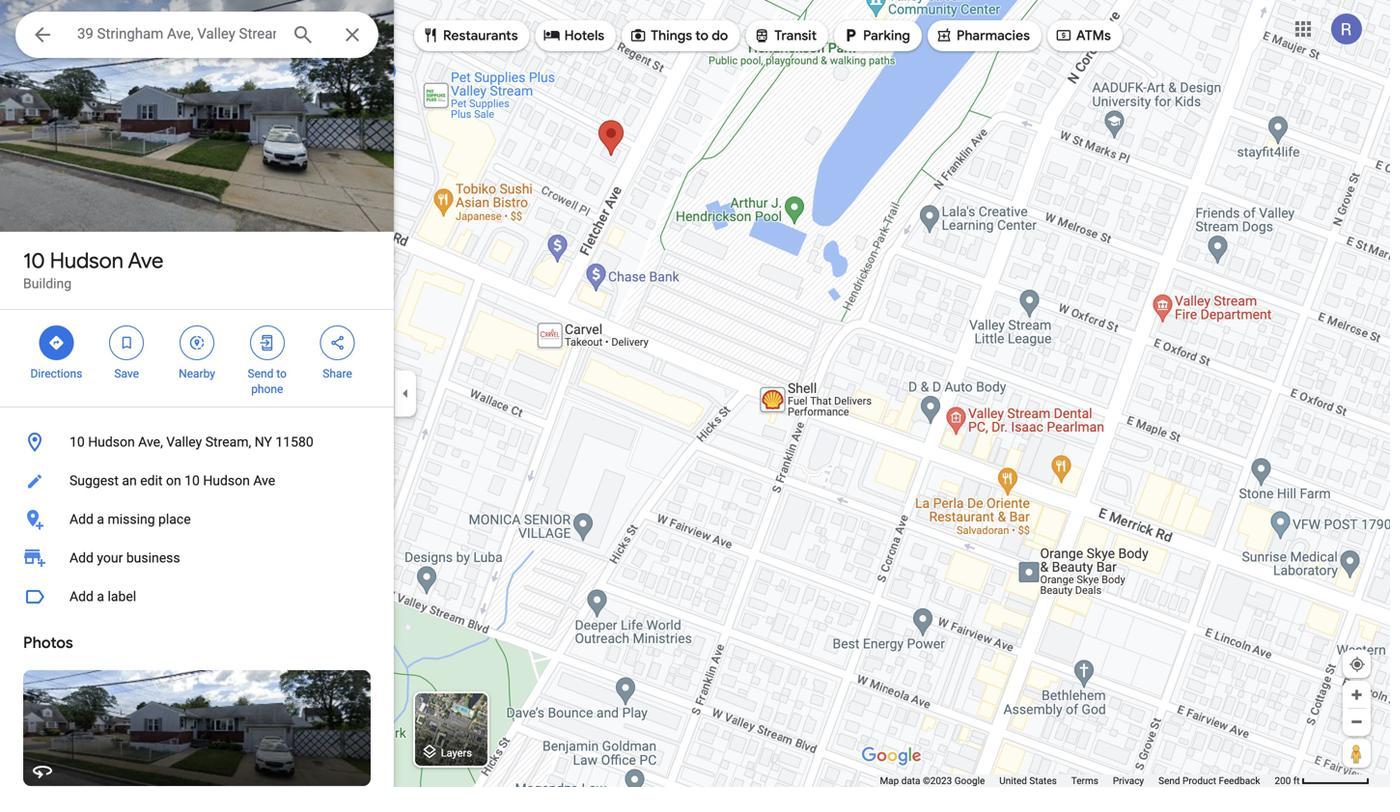 Task type: locate. For each thing, give the bounding box(es) containing it.
hudson down stream,
[[203, 473, 250, 489]]

0 vertical spatial ave
[[128, 247, 164, 274]]

feedback
[[1219, 775, 1261, 787]]

add a missing place button
[[0, 500, 394, 539]]

send inside button
[[1159, 775, 1181, 787]]

1 vertical spatial a
[[97, 589, 104, 605]]

layers
[[441, 747, 472, 759]]

0 vertical spatial hudson
[[50, 247, 124, 274]]

an
[[122, 473, 137, 489]]

2 add from the top
[[70, 550, 94, 566]]

share
[[323, 367, 352, 381]]

footer containing map data ©2023 google
[[880, 775, 1275, 787]]

©2023
[[923, 775, 953, 787]]

1 vertical spatial ave
[[253, 473, 275, 489]]

2 vertical spatial hudson
[[203, 473, 250, 489]]

zoom out image
[[1350, 715, 1365, 729]]

200 ft
[[1275, 775, 1300, 787]]

suggest
[[70, 473, 119, 489]]

0 vertical spatial 10
[[23, 247, 45, 274]]

10
[[23, 247, 45, 274], [70, 434, 85, 450], [185, 473, 200, 489]]

hudson left ave,
[[88, 434, 135, 450]]

1 vertical spatial send
[[1159, 775, 1181, 787]]

send inside send to phone
[[248, 367, 274, 381]]

0 vertical spatial to
[[696, 27, 709, 44]]


[[329, 332, 346, 353]]

0 horizontal spatial 10
[[23, 247, 45, 274]]

hudson
[[50, 247, 124, 274], [88, 434, 135, 450], [203, 473, 250, 489]]

None field
[[77, 22, 276, 45]]

add left your
[[70, 550, 94, 566]]

2 horizontal spatial 10
[[185, 473, 200, 489]]

a left missing on the left of the page
[[97, 511, 104, 527]]

google
[[955, 775, 985, 787]]

0 vertical spatial add
[[70, 511, 94, 527]]

1 vertical spatial hudson
[[88, 434, 135, 450]]

0 horizontal spatial to
[[277, 367, 287, 381]]

add a missing place
[[70, 511, 191, 527]]

0 vertical spatial a
[[97, 511, 104, 527]]

add left label
[[70, 589, 94, 605]]

footer
[[880, 775, 1275, 787]]

10 inside 10 hudson ave building
[[23, 247, 45, 274]]

1 vertical spatial 10
[[70, 434, 85, 450]]

add a label button
[[0, 578, 394, 616]]

to inside send to phone
[[277, 367, 287, 381]]

a for missing
[[97, 511, 104, 527]]

privacy button
[[1113, 775, 1145, 787]]

a left label
[[97, 589, 104, 605]]

1 horizontal spatial 10
[[70, 434, 85, 450]]


[[754, 25, 771, 46]]

ave,
[[138, 434, 163, 450]]

ave
[[128, 247, 164, 274], [253, 473, 275, 489]]

place
[[158, 511, 191, 527]]

10 up building
[[23, 247, 45, 274]]

1 add from the top
[[70, 511, 94, 527]]

to inside ' things to do'
[[696, 27, 709, 44]]

hudson inside 10 hudson ave building
[[50, 247, 124, 274]]

2 vertical spatial 10
[[185, 473, 200, 489]]

1 vertical spatial to
[[277, 367, 287, 381]]

10 right on
[[185, 473, 200, 489]]

your
[[97, 550, 123, 566]]

send product feedback
[[1159, 775, 1261, 787]]


[[543, 25, 561, 46]]

add for add a label
[[70, 589, 94, 605]]

product
[[1183, 775, 1217, 787]]

0 vertical spatial send
[[248, 367, 274, 381]]

to left do
[[696, 27, 709, 44]]

ave up 
[[128, 247, 164, 274]]

suggest an edit on 10 hudson ave button
[[0, 462, 394, 500]]

show your location image
[[1349, 656, 1367, 673]]

do
[[712, 27, 728, 44]]

2 a from the top
[[97, 589, 104, 605]]

1 horizontal spatial send
[[1159, 775, 1181, 787]]

10 hudson ave building
[[23, 247, 164, 292]]

nearby
[[179, 367, 215, 381]]

10 for ave,
[[70, 434, 85, 450]]

none field inside 39 stringham ave, valley stream, ny 11580 field
[[77, 22, 276, 45]]

2 vertical spatial add
[[70, 589, 94, 605]]

united
[[1000, 775, 1028, 787]]

1 horizontal spatial ave
[[253, 473, 275, 489]]

3 add from the top
[[70, 589, 94, 605]]

send left product
[[1159, 775, 1181, 787]]

0 horizontal spatial send
[[248, 367, 274, 381]]

to
[[696, 27, 709, 44], [277, 367, 287, 381]]

privacy
[[1113, 775, 1145, 787]]

send up phone at the left of the page
[[248, 367, 274, 381]]

google maps element
[[0, 0, 1391, 787]]

united states button
[[1000, 775, 1057, 787]]

a
[[97, 511, 104, 527], [97, 589, 104, 605]]


[[842, 25, 860, 46]]

1 horizontal spatial to
[[696, 27, 709, 44]]

add down suggest
[[70, 511, 94, 527]]

10 for ave
[[23, 247, 45, 274]]

to up phone at the left of the page
[[277, 367, 287, 381]]

missing
[[108, 511, 155, 527]]

add
[[70, 511, 94, 527], [70, 550, 94, 566], [70, 589, 94, 605]]

ave down ny
[[253, 473, 275, 489]]

10 up suggest
[[70, 434, 85, 450]]


[[936, 25, 953, 46]]

suggest an edit on 10 hudson ave
[[70, 473, 275, 489]]

1 vertical spatial add
[[70, 550, 94, 566]]

map data ©2023 google
[[880, 775, 985, 787]]

hudson up building
[[50, 247, 124, 274]]

map
[[880, 775, 899, 787]]

send
[[248, 367, 274, 381], [1159, 775, 1181, 787]]

on
[[166, 473, 181, 489]]


[[31, 21, 54, 49]]

send for send to phone
[[248, 367, 274, 381]]

1 a from the top
[[97, 511, 104, 527]]

0 horizontal spatial ave
[[128, 247, 164, 274]]



Task type: describe. For each thing, give the bounding box(es) containing it.
actions for 10 hudson ave region
[[0, 310, 394, 407]]

zoom in image
[[1350, 688, 1365, 702]]

restaurants
[[443, 27, 518, 44]]

 search field
[[15, 12, 379, 62]]

ave inside button
[[253, 473, 275, 489]]


[[422, 25, 439, 46]]

hotels
[[565, 27, 605, 44]]

label
[[108, 589, 136, 605]]

200
[[1275, 775, 1292, 787]]


[[630, 25, 647, 46]]

phone
[[251, 382, 283, 396]]

google account: ruby anderson  
(rubyanndersson@gmail.com) image
[[1332, 14, 1363, 45]]

11580
[[276, 434, 314, 450]]

add your business
[[70, 550, 180, 566]]

 things to do
[[630, 25, 728, 46]]

add for add your business
[[70, 550, 94, 566]]

footer inside google maps element
[[880, 775, 1275, 787]]

edit
[[140, 473, 163, 489]]


[[188, 332, 206, 353]]

pharmacies
[[957, 27, 1030, 44]]

united states
[[1000, 775, 1057, 787]]

stream,
[[205, 434, 251, 450]]

hudson for ave
[[50, 247, 124, 274]]

terms button
[[1072, 775, 1099, 787]]

add a label
[[70, 589, 136, 605]]

 button
[[15, 12, 70, 62]]

terms
[[1072, 775, 1099, 787]]

ave inside 10 hudson ave building
[[128, 247, 164, 274]]

show street view coverage image
[[1343, 739, 1371, 768]]

 atms
[[1056, 25, 1111, 46]]

building
[[23, 276, 72, 292]]


[[1056, 25, 1073, 46]]

ny
[[255, 434, 272, 450]]

10 hudson ave, valley stream, ny 11580 button
[[0, 423, 394, 462]]

hudson for ave,
[[88, 434, 135, 450]]

send for send product feedback
[[1159, 775, 1181, 787]]

ft
[[1294, 775, 1300, 787]]

parking
[[863, 27, 911, 44]]

business
[[126, 550, 180, 566]]

 transit
[[754, 25, 817, 46]]

valley
[[166, 434, 202, 450]]

things
[[651, 27, 693, 44]]

add for add a missing place
[[70, 511, 94, 527]]


[[118, 332, 135, 353]]

collapse side panel image
[[395, 383, 416, 404]]

save
[[114, 367, 139, 381]]

 pharmacies
[[936, 25, 1030, 46]]

transit
[[775, 27, 817, 44]]

200 ft button
[[1275, 775, 1370, 787]]

10 hudson ave, valley stream, ny 11580
[[70, 434, 314, 450]]

directions
[[30, 367, 82, 381]]

data
[[902, 775, 921, 787]]


[[48, 332, 65, 353]]

10 hudson ave main content
[[0, 0, 394, 787]]

a for label
[[97, 589, 104, 605]]

atms
[[1077, 27, 1111, 44]]

39 Stringham Ave, Valley Stream, NY 11580 field
[[15, 12, 379, 58]]

add your business link
[[0, 539, 394, 578]]

states
[[1030, 775, 1057, 787]]

 parking
[[842, 25, 911, 46]]

send to phone
[[248, 367, 287, 396]]

photos
[[23, 633, 73, 653]]

send product feedback button
[[1159, 775, 1261, 787]]


[[259, 332, 276, 353]]

 hotels
[[543, 25, 605, 46]]

 restaurants
[[422, 25, 518, 46]]



Task type: vqa. For each thing, say whether or not it's contained in the screenshot.


